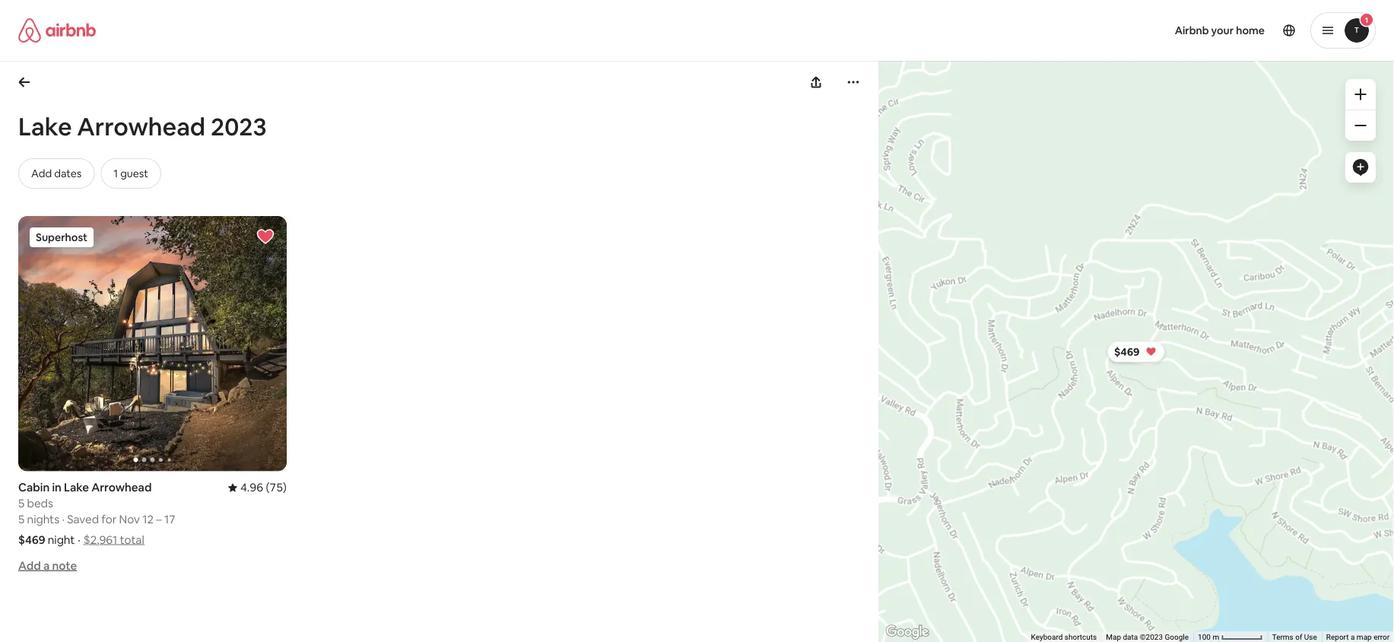 Task type: vqa. For each thing, say whether or not it's contained in the screenshot.
Get
no



Task type: locate. For each thing, give the bounding box(es) containing it.
1 vertical spatial 5
[[18, 512, 25, 527]]

5 left beds
[[18, 496, 25, 511]]

1 vertical spatial add
[[18, 558, 41, 573]]

1 vertical spatial 1
[[114, 167, 118, 180]]

1 vertical spatial ·
[[78, 532, 81, 547]]

–
[[156, 512, 162, 527]]

a left note
[[43, 558, 50, 573]]

in
[[52, 480, 61, 495]]

· left saved
[[62, 512, 65, 527]]

a left map
[[1351, 633, 1355, 642]]

$469
[[1115, 345, 1140, 359], [18, 532, 45, 547]]

add left note
[[18, 558, 41, 573]]

0 horizontal spatial a
[[43, 558, 50, 573]]

arrowhead inside cabin in lake arrowhead 5 beds 5 nights · saved for nov 12 – 17 $469 night · $2,961 total
[[92, 480, 152, 495]]

1 up zoom in 'image'
[[1366, 15, 1369, 25]]

4.96
[[240, 480, 263, 495]]

0 vertical spatial a
[[43, 558, 50, 573]]

lake right in
[[64, 480, 89, 495]]

1 button
[[1311, 12, 1376, 49]]

0 horizontal spatial 1
[[114, 167, 118, 180]]

0 vertical spatial 5
[[18, 496, 25, 511]]

airbnb
[[1175, 24, 1210, 37]]

1 guest
[[114, 167, 148, 180]]

2 5 from the top
[[18, 512, 25, 527]]

0 horizontal spatial ·
[[62, 512, 65, 527]]

report
[[1327, 633, 1349, 642]]

airbnb your home link
[[1166, 14, 1275, 46]]

group
[[18, 216, 287, 471]]

(75)
[[266, 480, 287, 495]]

1 inside dropdown button
[[114, 167, 118, 180]]

total
[[120, 532, 144, 547]]

12
[[142, 512, 154, 527]]

0 vertical spatial arrowhead
[[77, 110, 206, 142]]

1 vertical spatial $469
[[18, 532, 45, 547]]

add
[[31, 167, 52, 180], [18, 558, 41, 573]]

google map
including 1 saved stay. region
[[761, 0, 1395, 642]]

a for add
[[43, 558, 50, 573]]

5 left nights
[[18, 512, 25, 527]]

1 vertical spatial arrowhead
[[92, 480, 152, 495]]

zoom out image
[[1355, 119, 1367, 132]]

add for add dates
[[31, 167, 52, 180]]

1 vertical spatial lake
[[64, 480, 89, 495]]

terms of use link
[[1273, 633, 1318, 642]]

· right night
[[78, 532, 81, 547]]

saved
[[67, 512, 99, 527]]

guest
[[120, 167, 148, 180]]

1 inside dropdown button
[[1366, 15, 1369, 25]]

0 vertical spatial ·
[[62, 512, 65, 527]]

0 vertical spatial $469
[[1115, 345, 1140, 359]]

©2023
[[1140, 633, 1163, 642]]

4.96 (75)
[[240, 480, 287, 495]]

5
[[18, 496, 25, 511], [18, 512, 25, 527]]

google
[[1165, 633, 1189, 642]]

add a place to the map image
[[1352, 158, 1370, 177]]

add left dates
[[31, 167, 52, 180]]

map
[[1357, 633, 1372, 642]]

1 for 1
[[1366, 15, 1369, 25]]

arrowhead
[[77, 110, 206, 142], [92, 480, 152, 495]]

100 m
[[1198, 633, 1222, 642]]

lake up add dates on the left of the page
[[18, 110, 72, 142]]

terms of use
[[1273, 633, 1318, 642]]

1 horizontal spatial $469
[[1115, 345, 1140, 359]]

add a note button
[[18, 558, 77, 573]]

1 for 1 guest
[[114, 167, 118, 180]]

of
[[1296, 633, 1303, 642]]

add dates button
[[18, 158, 95, 189]]

1
[[1366, 15, 1369, 25], [114, 167, 118, 180]]

google image
[[882, 622, 933, 642]]

0 horizontal spatial $469
[[18, 532, 45, 547]]

1 left guest at the top left of page
[[114, 167, 118, 180]]

lake arrowhead 2023
[[18, 110, 267, 142]]

1 horizontal spatial a
[[1351, 633, 1355, 642]]

beds
[[27, 496, 53, 511]]

add dates
[[31, 167, 82, 180]]

1 vertical spatial a
[[1351, 633, 1355, 642]]

0 vertical spatial add
[[31, 167, 52, 180]]

0 vertical spatial 1
[[1366, 15, 1369, 25]]

zoom in image
[[1355, 88, 1367, 100]]

arrowhead up guest at the top left of page
[[77, 110, 206, 142]]

dates
[[54, 167, 82, 180]]

arrowhead up nov
[[92, 480, 152, 495]]

error
[[1374, 633, 1390, 642]]

use
[[1305, 633, 1318, 642]]

1 horizontal spatial 1
[[1366, 15, 1369, 25]]

map data ©2023 google
[[1106, 633, 1189, 642]]

nov
[[119, 512, 140, 527]]

add inside dropdown button
[[31, 167, 52, 180]]

a
[[43, 558, 50, 573], [1351, 633, 1355, 642]]

lake
[[18, 110, 72, 142], [64, 480, 89, 495]]

add for add a note
[[18, 558, 41, 573]]

a for report
[[1351, 633, 1355, 642]]

·
[[62, 512, 65, 527], [78, 532, 81, 547]]



Task type: describe. For each thing, give the bounding box(es) containing it.
1 5 from the top
[[18, 496, 25, 511]]

2023
[[211, 110, 267, 142]]

cabin in lake arrowhead 5 beds 5 nights · saved for nov 12 – 17 $469 night · $2,961 total
[[18, 480, 175, 547]]

1 horizontal spatial ·
[[78, 532, 81, 547]]

home
[[1237, 24, 1265, 37]]

nights
[[27, 512, 59, 527]]

remove from wishlist: cabin in lake arrowhead image
[[256, 228, 275, 246]]

report a map error link
[[1327, 633, 1390, 642]]

$2,961
[[84, 532, 117, 547]]

map
[[1106, 633, 1121, 642]]

1 guest button
[[101, 158, 161, 189]]

data
[[1123, 633, 1138, 642]]

$469 button
[[1108, 341, 1165, 362]]

17
[[164, 512, 175, 527]]

night
[[48, 532, 75, 547]]

$2,961 total button
[[84, 532, 144, 547]]

$469 inside cabin in lake arrowhead 5 beds 5 nights · saved for nov 12 – 17 $469 night · $2,961 total
[[18, 532, 45, 547]]

your
[[1212, 24, 1234, 37]]

report a map error
[[1327, 633, 1390, 642]]

note
[[52, 558, 77, 573]]

$469 inside button
[[1115, 345, 1140, 359]]

4.96 out of 5 average rating,  75 reviews image
[[228, 480, 287, 495]]

100 m button
[[1194, 632, 1268, 642]]

for
[[101, 512, 117, 527]]

cabin
[[18, 480, 50, 495]]

100
[[1198, 633, 1211, 642]]

add a note
[[18, 558, 77, 573]]

keyboard shortcuts
[[1031, 633, 1097, 642]]

profile element
[[716, 0, 1376, 61]]

airbnb your home
[[1175, 24, 1265, 37]]

lake inside cabin in lake arrowhead 5 beds 5 nights · saved for nov 12 – 17 $469 night · $2,961 total
[[64, 480, 89, 495]]

shortcuts
[[1065, 633, 1097, 642]]

keyboard
[[1031, 633, 1063, 642]]

keyboard shortcuts button
[[1031, 632, 1097, 642]]

0 vertical spatial lake
[[18, 110, 72, 142]]

terms
[[1273, 633, 1294, 642]]

m
[[1213, 633, 1220, 642]]



